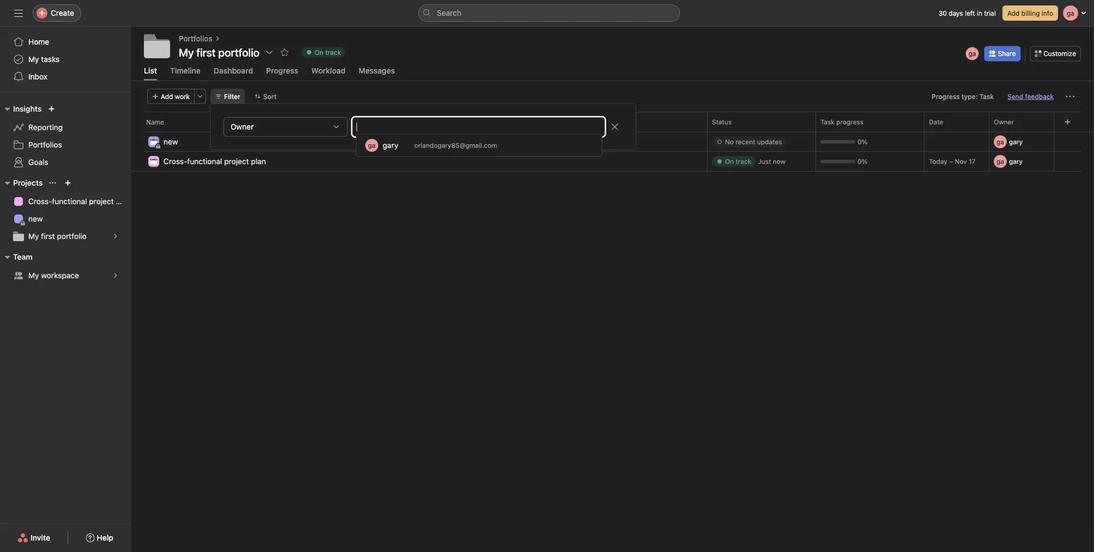 Task type: locate. For each thing, give the bounding box(es) containing it.
1 horizontal spatial functional
[[187, 157, 222, 166]]

gary inside new row
[[1009, 138, 1023, 146]]

1 vertical spatial portfolios
[[28, 140, 62, 149]]

1 gary from the top
[[1009, 138, 1023, 146]]

add inside 'button'
[[161, 93, 173, 100]]

workspace
[[41, 271, 79, 280]]

1 row from the top
[[131, 112, 1094, 132]]

0 vertical spatial cross-
[[164, 157, 187, 166]]

cross- down show options, current sort, top icon
[[28, 197, 52, 206]]

track for on track dropdown button
[[325, 49, 341, 56]]

owner down filter
[[231, 122, 254, 131]]

remove image
[[611, 123, 619, 131], [1052, 139, 1058, 145], [1052, 158, 1058, 165]]

new project or portfolio image
[[65, 180, 71, 186]]

filter button
[[210, 89, 245, 104]]

track down recent
[[736, 158, 751, 165]]

1 horizontal spatial task
[[980, 93, 994, 100]]

1 vertical spatial cross-functional project plan link
[[7, 193, 131, 210]]

0 vertical spatial on track
[[315, 49, 341, 56]]

cross-functional project plan inside the projects element
[[28, 197, 131, 206]]

0 horizontal spatial portfolios link
[[7, 136, 124, 154]]

0 vertical spatial project
[[224, 157, 249, 166]]

on track down recent
[[725, 158, 751, 165]]

invite button
[[10, 529, 57, 548]]

1 horizontal spatial project
[[224, 157, 249, 166]]

0% inside new row
[[858, 138, 868, 146]]

gary
[[1009, 138, 1023, 146], [1009, 158, 1023, 165]]

1 vertical spatial project
[[89, 197, 114, 206]]

0 vertical spatial gary
[[1009, 138, 1023, 146]]

invite
[[31, 534, 50, 543]]

row
[[131, 112, 1094, 132], [131, 131, 1094, 132]]

1 vertical spatial ga
[[997, 138, 1004, 146]]

0 vertical spatial task
[[980, 93, 994, 100]]

on track for cell containing on track
[[725, 158, 751, 165]]

send feedback
[[1008, 93, 1054, 100]]

cell for new
[[989, 132, 1060, 152]]

1 vertical spatial new
[[28, 215, 43, 224]]

1 vertical spatial 0%
[[858, 158, 868, 165]]

0% inside cross-functional project plan row
[[858, 158, 868, 165]]

0 horizontal spatial owner
[[231, 122, 254, 131]]

on track inside dropdown button
[[315, 49, 341, 56]]

my workspace
[[28, 271, 79, 280]]

portfolios link up my first portfolio
[[179, 33, 212, 45]]

1 horizontal spatial track
[[736, 158, 751, 165]]

track inside cell
[[736, 158, 751, 165]]

1 horizontal spatial on track
[[725, 158, 751, 165]]

cross-
[[164, 157, 187, 166], [28, 197, 52, 206]]

add left work
[[161, 93, 173, 100]]

0% for cross-functional project plan
[[858, 158, 868, 165]]

1 horizontal spatial new link
[[164, 136, 178, 148]]

cell down send feedback
[[989, 132, 1060, 152]]

1 vertical spatial progress
[[932, 93, 960, 100]]

portfolios inside insights element
[[28, 140, 62, 149]]

1 vertical spatial remove image
[[1052, 139, 1058, 145]]

0 horizontal spatial plan
[[116, 197, 131, 206]]

0%
[[858, 138, 868, 146], [858, 158, 868, 165]]

billing
[[1022, 9, 1040, 17]]

add to starred image
[[280, 48, 289, 57]]

filter
[[224, 93, 240, 100]]

my tasks
[[28, 55, 60, 64]]

0 horizontal spatial portfolios
[[28, 140, 62, 149]]

see details, my workspace image
[[112, 273, 119, 279]]

portfolios link
[[179, 33, 212, 45], [7, 136, 124, 154]]

progress inside dropdown button
[[932, 93, 960, 100]]

add work
[[161, 93, 190, 100]]

1 vertical spatial on track
[[725, 158, 751, 165]]

2 gary from the top
[[1009, 158, 1023, 165]]

functional
[[187, 157, 222, 166], [52, 197, 87, 206]]

0 vertical spatial track
[[325, 49, 341, 56]]

task right type:
[[980, 93, 994, 100]]

show options, current sort, top image
[[49, 180, 56, 186]]

0 horizontal spatial progress
[[266, 66, 298, 75]]

ga inside new row
[[997, 138, 1004, 146]]

portfolios up my first portfolio
[[179, 34, 212, 43]]

my inside 'link'
[[28, 55, 39, 64]]

0 horizontal spatial task
[[820, 118, 835, 126]]

trial
[[984, 9, 996, 17]]

on
[[315, 49, 323, 56], [725, 158, 734, 165]]

30
[[939, 9, 947, 17]]

create button
[[33, 4, 81, 22]]

add inside button
[[1007, 9, 1020, 17]]

just now
[[758, 158, 786, 165]]

add for add billing info
[[1007, 9, 1020, 17]]

on track inside cell
[[725, 158, 751, 165]]

0 vertical spatial progress
[[266, 66, 298, 75]]

0 vertical spatial cross-functional project plan link
[[164, 156, 266, 168]]

help
[[97, 534, 113, 543]]

share button
[[984, 46, 1021, 61]]

0 horizontal spatial new link
[[7, 210, 124, 228]]

first portfolio
[[196, 46, 260, 59]]

new link
[[164, 136, 178, 148], [7, 210, 124, 228]]

add for add work
[[161, 93, 173, 100]]

on up workload
[[315, 49, 323, 56]]

1 vertical spatial cross-functional project plan
[[28, 197, 131, 206]]

1 vertical spatial new link
[[7, 210, 124, 228]]

2 vertical spatial remove image
[[1052, 158, 1058, 165]]

1 horizontal spatial owner
[[994, 118, 1014, 126]]

my inside the projects element
[[28, 232, 39, 241]]

1 horizontal spatial cross-functional project plan
[[164, 157, 266, 166]]

search list box
[[418, 4, 680, 22]]

cross-functional project plan
[[164, 157, 266, 166], [28, 197, 131, 206]]

progress for progress
[[266, 66, 298, 75]]

project inside cell
[[224, 157, 249, 166]]

1 horizontal spatial new
[[164, 137, 178, 146]]

ga inside cross-functional project plan row
[[997, 158, 1004, 165]]

cross-functional project plan link
[[164, 156, 266, 168], [7, 193, 131, 210]]

on down no
[[725, 158, 734, 165]]

track
[[325, 49, 341, 56], [736, 158, 751, 165]]

1 horizontal spatial add
[[1007, 9, 1020, 17]]

cross-functional project plan inside cell
[[164, 157, 266, 166]]

1 vertical spatial functional
[[52, 197, 87, 206]]

cell
[[989, 132, 1060, 152], [707, 151, 816, 172], [989, 151, 1060, 172]]

track inside dropdown button
[[325, 49, 341, 56]]

project
[[224, 157, 249, 166], [89, 197, 114, 206]]

1 0% from the top
[[858, 138, 868, 146]]

my first portfolio
[[179, 46, 260, 59]]

plan up see details, my first portfolio icon
[[116, 197, 131, 206]]

help button
[[79, 529, 120, 548]]

0 horizontal spatial cross-functional project plan
[[28, 197, 131, 206]]

more actions image
[[1066, 92, 1075, 101]]

1 horizontal spatial cross-
[[164, 157, 187, 166]]

None text field
[[357, 120, 365, 134]]

0 horizontal spatial on track
[[315, 49, 341, 56]]

progress type: task
[[932, 93, 994, 100]]

0 horizontal spatial add
[[161, 93, 173, 100]]

functional right calendar icon
[[187, 157, 222, 166]]

1 vertical spatial plan
[[116, 197, 131, 206]]

functional inside cell
[[187, 157, 222, 166]]

task
[[980, 93, 994, 100], [820, 118, 835, 126]]

functional inside the projects element
[[52, 197, 87, 206]]

owner inside row
[[994, 118, 1014, 126]]

0 vertical spatial plan
[[251, 157, 266, 166]]

just
[[758, 158, 771, 165]]

portfolios down reporting
[[28, 140, 62, 149]]

2 0% from the top
[[858, 158, 868, 165]]

ga
[[969, 50, 976, 57], [997, 138, 1004, 146], [997, 158, 1004, 165]]

projects element
[[0, 173, 131, 248]]

cell down the no recent updates
[[707, 151, 816, 172]]

0 horizontal spatial on
[[315, 49, 323, 56]]

nov
[[955, 158, 967, 165]]

1 vertical spatial add
[[161, 93, 173, 100]]

0 horizontal spatial new
[[28, 215, 43, 224]]

1 horizontal spatial portfolios link
[[179, 33, 212, 45]]

cell containing on track
[[707, 151, 816, 172]]

sort
[[263, 93, 277, 100]]

1 vertical spatial portfolios link
[[7, 136, 124, 154]]

0 horizontal spatial cross-
[[28, 197, 52, 206]]

row containing name
[[131, 112, 1094, 132]]

0 vertical spatial on
[[315, 49, 323, 56]]

new link up portfolio
[[7, 210, 124, 228]]

1 vertical spatial gary
[[1009, 158, 1023, 165]]

1 vertical spatial cross-
[[28, 197, 52, 206]]

my
[[179, 46, 194, 59], [28, 55, 39, 64], [28, 232, 39, 241], [28, 271, 39, 280]]

1 horizontal spatial cross-functional project plan link
[[164, 156, 266, 168]]

date
[[929, 118, 943, 126]]

on inside dropdown button
[[315, 49, 323, 56]]

0 vertical spatial add
[[1007, 9, 1020, 17]]

my up timeline
[[179, 46, 194, 59]]

on for on track dropdown button
[[315, 49, 323, 56]]

gary right the 17
[[1009, 158, 1023, 165]]

list
[[144, 66, 157, 75]]

gary inside cross-functional project plan row
[[1009, 158, 1023, 165]]

progress left type:
[[932, 93, 960, 100]]

2 row from the top
[[131, 131, 1094, 132]]

my for my first portfolio
[[28, 232, 39, 241]]

cell inside new row
[[989, 132, 1060, 152]]

new inside the projects element
[[28, 215, 43, 224]]

dashboard link
[[214, 66, 253, 80]]

1 horizontal spatial plan
[[251, 157, 266, 166]]

0 vertical spatial 0%
[[858, 138, 868, 146]]

0 vertical spatial new
[[164, 137, 178, 146]]

cross- right calendar icon
[[164, 157, 187, 166]]

my first portfolio link
[[7, 228, 124, 245]]

first
[[41, 232, 55, 241]]

my for my first portfolio
[[179, 46, 194, 59]]

work
[[175, 93, 190, 100]]

progress down 'add to starred' icon
[[266, 66, 298, 75]]

1 horizontal spatial on
[[725, 158, 734, 165]]

gary down send
[[1009, 138, 1023, 146]]

my left 'first'
[[28, 232, 39, 241]]

owner
[[994, 118, 1014, 126], [231, 122, 254, 131]]

info
[[1042, 9, 1053, 17]]

portfolios link down reporting
[[7, 136, 124, 154]]

1 vertical spatial on
[[725, 158, 734, 165]]

0 vertical spatial new link
[[164, 136, 178, 148]]

new link right calendar image
[[164, 136, 178, 148]]

task left progress
[[820, 118, 835, 126]]

new row
[[131, 132, 1094, 153]]

0 vertical spatial functional
[[187, 157, 222, 166]]

send feedback link
[[1008, 91, 1054, 101]]

30 days left in trial
[[939, 9, 996, 17]]

0 vertical spatial portfolios link
[[179, 33, 212, 45]]

my down the team at the left top of the page
[[28, 271, 39, 280]]

now
[[773, 158, 786, 165]]

on track
[[315, 49, 341, 56], [725, 158, 751, 165]]

status
[[712, 118, 732, 126]]

1 horizontal spatial progress
[[932, 93, 960, 100]]

today
[[929, 158, 947, 165]]

progress link
[[266, 66, 298, 80]]

calendar image
[[150, 158, 157, 165]]

send
[[1008, 93, 1023, 100]]

cell right the 17
[[989, 151, 1060, 172]]

portfolios
[[179, 34, 212, 43], [28, 140, 62, 149]]

my left tasks at the left
[[28, 55, 39, 64]]

messages
[[359, 66, 395, 75]]

plan down owner popup button in the left of the page
[[251, 157, 266, 166]]

my first portfolio
[[28, 232, 87, 241]]

functional down 'new project or portfolio' icon
[[52, 197, 87, 206]]

new image
[[48, 106, 55, 112]]

new up 'first'
[[28, 215, 43, 224]]

see details, my first portfolio image
[[112, 233, 119, 240]]

on inside cell
[[725, 158, 734, 165]]

left
[[965, 9, 975, 17]]

add left billing on the right top of the page
[[1007, 9, 1020, 17]]

teams element
[[0, 248, 131, 287]]

0 vertical spatial portfolios
[[179, 34, 212, 43]]

0 vertical spatial cross-functional project plan
[[164, 157, 266, 166]]

owner down send
[[994, 118, 1014, 126]]

cross-functional project plan row
[[131, 151, 1094, 173]]

remove image inside new row
[[1052, 139, 1058, 145]]

tasks
[[41, 55, 60, 64]]

plan
[[251, 157, 266, 166], [116, 197, 131, 206]]

1 vertical spatial track
[[736, 158, 751, 165]]

goals
[[28, 158, 48, 167]]

2 vertical spatial ga
[[997, 158, 1004, 165]]

on track up workload
[[315, 49, 341, 56]]

my inside teams element
[[28, 271, 39, 280]]

progress
[[836, 118, 864, 126]]

new right calendar image
[[164, 137, 178, 146]]

track up workload
[[325, 49, 341, 56]]

0 horizontal spatial functional
[[52, 197, 87, 206]]

0 horizontal spatial track
[[325, 49, 341, 56]]



Task type: vqa. For each thing, say whether or not it's contained in the screenshot.
first list item from the top
no



Task type: describe. For each thing, give the bounding box(es) containing it.
portfolio
[[57, 232, 87, 241]]

dashboard
[[214, 66, 253, 75]]

add work button
[[147, 89, 195, 104]]

add field image
[[1064, 119, 1071, 125]]

insights element
[[0, 99, 131, 173]]

customize
[[1044, 50, 1076, 57]]

remove image for new
[[1052, 139, 1058, 145]]

17
[[969, 158, 976, 165]]

track for cell containing on track
[[736, 158, 751, 165]]

0 vertical spatial ga
[[969, 50, 976, 57]]

days
[[949, 9, 963, 17]]

team
[[13, 253, 33, 262]]

0% for new
[[858, 138, 868, 146]]

inbox link
[[7, 68, 124, 86]]

my workspace link
[[7, 267, 124, 285]]

add billing info button
[[1003, 5, 1058, 21]]

updates
[[757, 138, 782, 146]]

owner inside popup button
[[231, 122, 254, 131]]

my for my tasks
[[28, 55, 39, 64]]

global element
[[0, 27, 131, 92]]

projects
[[13, 179, 43, 188]]

share
[[998, 50, 1016, 57]]

progress type: task button
[[927, 89, 999, 104]]

1 vertical spatial task
[[820, 118, 835, 126]]

0 horizontal spatial cross-functional project plan link
[[7, 193, 131, 210]]

cell for cross-functional project plan
[[989, 151, 1060, 172]]

on for cell containing on track
[[725, 158, 734, 165]]

projects button
[[0, 177, 43, 190]]

reporting link
[[7, 119, 124, 136]]

timeline
[[170, 66, 201, 75]]

home
[[28, 37, 49, 46]]

more actions image
[[197, 93, 203, 100]]

on track button
[[297, 45, 350, 60]]

cross- inside the projects element
[[28, 197, 52, 206]]

search
[[437, 8, 461, 17]]

on track for on track dropdown button
[[315, 49, 341, 56]]

today – nov 17
[[929, 158, 976, 165]]

my for my workspace
[[28, 271, 39, 280]]

plan inside cell
[[251, 157, 266, 166]]

no recent updates
[[725, 138, 782, 146]]

ga for cross-functional project plan
[[997, 158, 1004, 165]]

inbox
[[28, 72, 47, 81]]

new inside cell
[[164, 137, 178, 146]]

calendar image
[[150, 139, 157, 145]]

task progress
[[820, 118, 864, 126]]

task inside dropdown button
[[980, 93, 994, 100]]

timeline link
[[170, 66, 201, 80]]

0 horizontal spatial project
[[89, 197, 114, 206]]

plan inside the projects element
[[116, 197, 131, 206]]

my tasks link
[[7, 51, 124, 68]]

new link inside cell
[[164, 136, 178, 148]]

ga for new
[[997, 138, 1004, 146]]

remove image for cross-functional project plan
[[1052, 158, 1058, 165]]

no recent updates cell
[[707, 132, 816, 152]]

in
[[977, 9, 982, 17]]

sort button
[[250, 89, 281, 104]]

search button
[[418, 4, 680, 22]]

workload
[[311, 66, 345, 75]]

feedback
[[1025, 93, 1054, 100]]

cross-functional project plan link inside cell
[[164, 156, 266, 168]]

new cell
[[131, 132, 708, 153]]

type:
[[962, 93, 978, 100]]

cross-functional project plan cell
[[131, 151, 708, 173]]

gary for cross-functional project plan
[[1009, 158, 1023, 165]]

add billing info
[[1007, 9, 1053, 17]]

cross- inside cell
[[164, 157, 187, 166]]

list link
[[144, 66, 157, 80]]

0 vertical spatial remove image
[[611, 123, 619, 131]]

–
[[949, 158, 953, 165]]

workload link
[[311, 66, 345, 80]]

show options image
[[265, 48, 274, 57]]

messages link
[[359, 66, 395, 80]]

no
[[725, 138, 734, 146]]

home link
[[7, 33, 124, 51]]

insights button
[[0, 102, 42, 116]]

progress for progress type: task
[[932, 93, 960, 100]]

reporting
[[28, 123, 63, 132]]

customize button
[[1030, 46, 1081, 61]]

new link inside the projects element
[[7, 210, 124, 228]]

owner button
[[224, 117, 348, 137]]

team button
[[0, 251, 33, 264]]

hide sidebar image
[[14, 9, 23, 17]]

goals link
[[7, 154, 124, 171]]

recent
[[736, 138, 755, 146]]

insights
[[13, 104, 42, 113]]

create
[[51, 8, 74, 17]]

name
[[146, 118, 164, 126]]

gary for new
[[1009, 138, 1023, 146]]

1 horizontal spatial portfolios
[[179, 34, 212, 43]]



